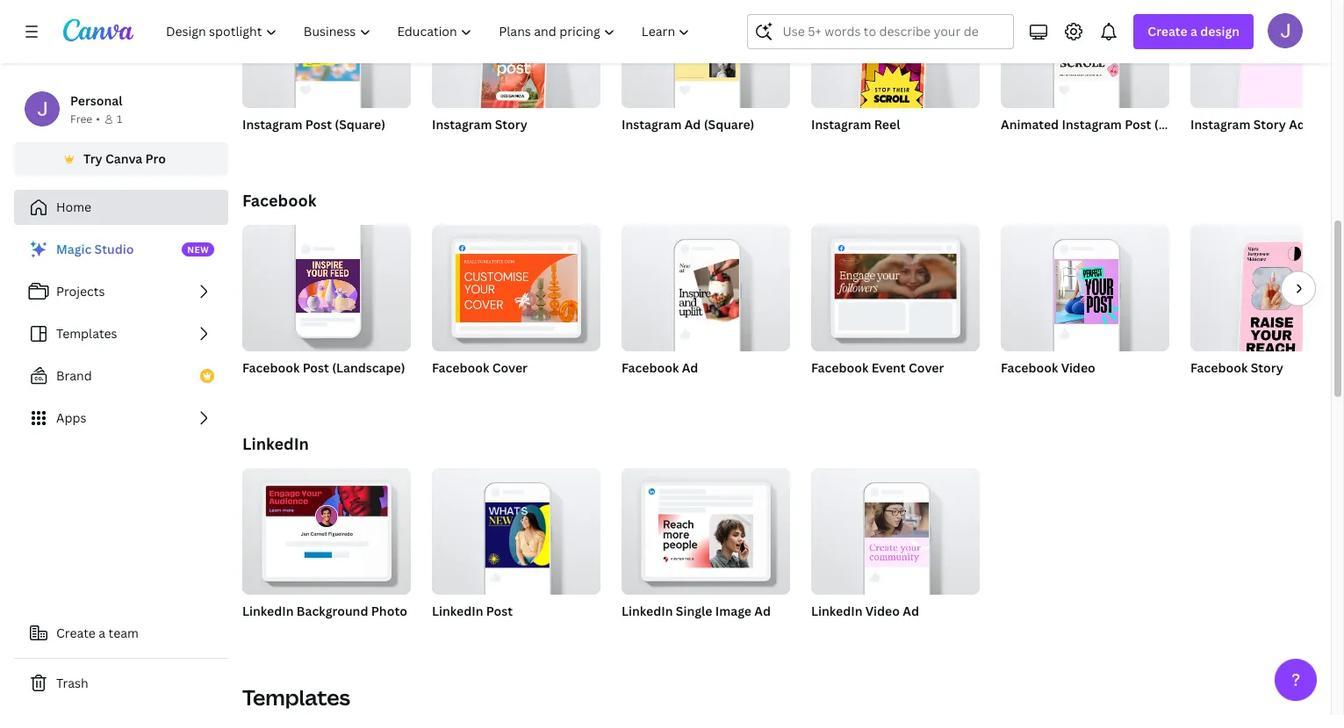 Task type: vqa. For each thing, say whether or not it's contained in the screenshot.
GROUP for Instagram Story
yes



Task type: describe. For each thing, give the bounding box(es) containing it.
instagram post (square) group
[[242, 0, 411, 155]]

magic studio
[[56, 241, 134, 257]]

try canva pro
[[84, 150, 166, 167]]

free
[[70, 112, 92, 126]]

linkedin background photo group
[[242, 461, 411, 642]]

instagram ad (square)
[[622, 116, 755, 133]]

px inside instagram story ad 1080 × 1920 px
[[1256, 139, 1268, 154]]

facebook for facebook post (landscape)
[[242, 359, 300, 376]]

animated instagram post (square) group
[[1001, 0, 1206, 155]]

personal
[[70, 92, 122, 109]]

linkedin video ad
[[812, 603, 920, 619]]

cover inside "group"
[[492, 359, 528, 376]]

1920 inside instagram reel 1080 × 1920 px
[[848, 139, 874, 154]]

facebook for facebook story
[[1191, 359, 1248, 376]]

group for instagram ad (square)
[[622, 0, 791, 108]]

facebook event cover group
[[812, 218, 980, 399]]

a for team
[[99, 625, 106, 641]]

try canva pro button
[[14, 142, 228, 176]]

0 vertical spatial templates
[[56, 325, 117, 342]]

group for facebook event cover
[[812, 218, 980, 351]]

post for instagram post (square) 1080 × 1080 px
[[305, 116, 332, 133]]

video for facebook
[[1062, 359, 1096, 376]]

animated instagram post (square)
[[1001, 116, 1206, 133]]

instagram ad (square) group
[[622, 0, 791, 155]]

1080 inside instagram story ad 1080 × 1920 px
[[1191, 139, 1218, 154]]

post for linkedin post
[[486, 603, 513, 619]]

new
[[187, 243, 209, 256]]

group for facebook story
[[1191, 225, 1345, 362]]

projects link
[[14, 274, 228, 309]]

trash link
[[14, 666, 228, 701]]

1 horizontal spatial templates
[[242, 683, 351, 711]]

group for instagram post (square)
[[242, 0, 411, 108]]

cover inside group
[[909, 359, 945, 376]]

1080 × 1920 px
[[432, 139, 509, 154]]

top level navigation element
[[155, 14, 706, 49]]

single
[[676, 603, 713, 619]]

× inside instagram reel 1080 × 1920 px
[[841, 139, 846, 154]]

ad inside instagram story ad 1080 × 1920 px
[[1290, 116, 1306, 133]]

facebook for facebook video
[[1001, 359, 1059, 376]]

(square) inside group
[[1155, 116, 1206, 133]]

brand link
[[14, 358, 228, 394]]

facebook for facebook ad
[[622, 359, 679, 376]]

try
[[84, 150, 102, 167]]

pro
[[145, 150, 166, 167]]

1080 inside instagram reel 1080 × 1920 px
[[812, 139, 838, 154]]

event
[[872, 359, 906, 376]]

instagram reel group
[[812, 0, 980, 155]]

ad inside linkedin video ad 'group'
[[903, 603, 920, 619]]

linkedin single image ad
[[622, 603, 771, 619]]

home
[[56, 199, 91, 215]]

a for design
[[1191, 23, 1198, 40]]

templates link
[[14, 316, 228, 351]]

facebook post (landscape)
[[242, 359, 405, 376]]

1080 × 1920 px button for instagram reel
[[812, 138, 906, 155]]

facebook story group
[[1191, 225, 1345, 399]]

facebook cover
[[432, 359, 528, 376]]

instagram story ad 1080 × 1920 px
[[1191, 116, 1306, 154]]

group for instagram story ad
[[1191, 0, 1345, 118]]

instagram story group
[[432, 0, 601, 155]]

px inside instagram post (square) 1080 × 1080 px
[[308, 139, 320, 154]]

list containing magic studio
[[14, 232, 228, 436]]

facebook cover group
[[432, 218, 601, 399]]

projects
[[56, 283, 105, 300]]

× inside instagram story group
[[461, 139, 466, 154]]

instagram for instagram story
[[432, 116, 492, 133]]

story for instagram story
[[495, 116, 528, 133]]

linkedin background photo
[[242, 603, 407, 619]]

create a team
[[56, 625, 139, 641]]

group for instagram story
[[432, 0, 601, 118]]

group for linkedin single image ad
[[622, 461, 791, 595]]

apps link
[[14, 401, 228, 436]]

instagram post (square) 1080 × 1080 px
[[242, 116, 386, 154]]

story for instagram story ad 1080 × 1920 px
[[1254, 116, 1287, 133]]

create a design button
[[1134, 14, 1254, 49]]

apps
[[56, 409, 86, 426]]

2 1080 from the left
[[279, 139, 306, 154]]

instagram for instagram reel 1080 × 1920 px
[[812, 116, 872, 133]]

trash
[[56, 675, 88, 691]]

create for create a design
[[1148, 23, 1188, 40]]

1080 inside button
[[432, 139, 459, 154]]

instagram for instagram story ad 1080 × 1920 px
[[1191, 116, 1251, 133]]



Task type: locate. For each thing, give the bounding box(es) containing it.
instagram story ad group
[[1191, 0, 1345, 155]]

post inside group
[[1125, 116, 1152, 133]]

facebook
[[242, 190, 317, 211], [242, 359, 300, 376], [432, 359, 490, 376], [622, 359, 679, 376], [812, 359, 869, 376], [1001, 359, 1059, 376], [1191, 359, 1248, 376]]

px inside instagram reel 1080 × 1920 px
[[876, 139, 888, 154]]

0 horizontal spatial video
[[866, 603, 900, 619]]

1080 × 1080 px button
[[242, 138, 338, 155]]

image
[[716, 603, 752, 619]]

linkedin for linkedin video ad
[[812, 603, 863, 619]]

instagram inside group
[[1062, 116, 1122, 133]]

0 vertical spatial create
[[1148, 23, 1188, 40]]

5 instagram from the left
[[1062, 116, 1122, 133]]

free •
[[70, 112, 100, 126]]

×
[[272, 139, 277, 154], [461, 139, 466, 154], [841, 139, 846, 154], [1220, 139, 1225, 154]]

2 (square) from the left
[[704, 116, 755, 133]]

group for linkedin background photo
[[242, 461, 411, 595]]

1080 × 1920 px button inside instagram story group
[[432, 138, 526, 155]]

a left team
[[99, 625, 106, 641]]

1 vertical spatial create
[[56, 625, 96, 641]]

facebook post (landscape) group
[[242, 218, 411, 399]]

1 1080 × 1920 px button from the left
[[432, 138, 526, 155]]

2 px from the left
[[497, 139, 509, 154]]

video inside 'group'
[[866, 603, 900, 619]]

0 horizontal spatial cover
[[492, 359, 528, 376]]

× inside instagram post (square) 1080 × 1080 px
[[272, 139, 277, 154]]

group for instagram reel
[[812, 0, 980, 118]]

instagram for instagram ad (square)
[[622, 116, 682, 133]]

video for linkedin
[[866, 603, 900, 619]]

1080 × 1920 px button
[[432, 138, 526, 155], [812, 138, 906, 155]]

facebook event cover
[[812, 359, 945, 376]]

1 horizontal spatial 1920
[[848, 139, 874, 154]]

1 horizontal spatial video
[[1062, 359, 1096, 376]]

instagram reel 1080 × 1920 px
[[812, 116, 901, 154]]

0 horizontal spatial 1920
[[469, 139, 494, 154]]

ad
[[685, 116, 701, 133], [1290, 116, 1306, 133], [682, 359, 699, 376], [755, 603, 771, 619], [903, 603, 920, 619]]

instagram inside instagram story ad 1080 × 1920 px
[[1191, 116, 1251, 133]]

linkedin
[[242, 433, 309, 454], [242, 603, 294, 619], [432, 603, 484, 619], [622, 603, 673, 619], [812, 603, 863, 619]]

jacob simon image
[[1268, 13, 1304, 48]]

facebook video group
[[1001, 218, 1170, 399]]

group for facebook cover
[[432, 218, 601, 351]]

3 × from the left
[[841, 139, 846, 154]]

video inside group
[[1062, 359, 1096, 376]]

1920
[[469, 139, 494, 154], [848, 139, 874, 154], [1228, 139, 1253, 154]]

facebook ad group
[[622, 218, 791, 399]]

None search field
[[748, 14, 1015, 49]]

a inside dropdown button
[[1191, 23, 1198, 40]]

brand
[[56, 367, 92, 384]]

2 1920 from the left
[[848, 139, 874, 154]]

create for create a team
[[56, 625, 96, 641]]

a inside button
[[99, 625, 106, 641]]

4 instagram from the left
[[812, 116, 872, 133]]

linkedin video ad group
[[812, 461, 980, 642]]

facebook ad
[[622, 359, 699, 376]]

•
[[96, 112, 100, 126]]

a left design on the right
[[1191, 23, 1198, 40]]

ad inside instagram ad (square) group
[[685, 116, 701, 133]]

6 instagram from the left
[[1191, 116, 1251, 133]]

1080 × 1920 px button down reel
[[812, 138, 906, 155]]

3 1080 from the left
[[432, 139, 459, 154]]

create
[[1148, 23, 1188, 40], [56, 625, 96, 641]]

post
[[305, 116, 332, 133], [1125, 116, 1152, 133], [303, 359, 329, 376], [486, 603, 513, 619]]

2 instagram from the left
[[432, 116, 492, 133]]

create inside dropdown button
[[1148, 23, 1188, 40]]

1080 × 1920 px button for instagram story
[[432, 138, 526, 155]]

1080 × 1920 px button inside "instagram reel" group
[[812, 138, 906, 155]]

4 px from the left
[[1256, 139, 1268, 154]]

px
[[308, 139, 320, 154], [497, 139, 509, 154], [876, 139, 888, 154], [1256, 139, 1268, 154]]

2 horizontal spatial 1920
[[1228, 139, 1253, 154]]

list
[[14, 232, 228, 436]]

instagram
[[242, 116, 303, 133], [432, 116, 492, 133], [622, 116, 682, 133], [812, 116, 872, 133], [1062, 116, 1122, 133], [1191, 116, 1251, 133]]

facebook inside the facebook story group
[[1191, 359, 1248, 376]]

cover
[[492, 359, 528, 376], [909, 359, 945, 376]]

group for facebook post (landscape)
[[242, 218, 411, 351]]

facebook video
[[1001, 359, 1096, 376]]

(square)
[[335, 116, 386, 133], [704, 116, 755, 133], [1155, 116, 1206, 133]]

0 vertical spatial video
[[1062, 359, 1096, 376]]

3 (square) from the left
[[1155, 116, 1206, 133]]

1 vertical spatial video
[[866, 603, 900, 619]]

studio
[[95, 241, 134, 257]]

1920 inside instagram story ad 1080 × 1920 px
[[1228, 139, 1253, 154]]

4 1080 from the left
[[812, 139, 838, 154]]

facebook story
[[1191, 359, 1284, 376]]

linkedin for linkedin post
[[432, 603, 484, 619]]

linkedin for linkedin
[[242, 433, 309, 454]]

1 1920 from the left
[[469, 139, 494, 154]]

facebook inside facebook cover "group"
[[432, 359, 490, 376]]

post for facebook post (landscape)
[[303, 359, 329, 376]]

create a design
[[1148, 23, 1240, 40]]

1920 inside instagram story group
[[469, 139, 494, 154]]

1 1080 from the left
[[242, 139, 269, 154]]

facebook inside facebook event cover group
[[812, 359, 869, 376]]

home link
[[14, 190, 228, 225]]

ad inside 'linkedin single image ad' group
[[755, 603, 771, 619]]

1 instagram from the left
[[242, 116, 303, 133]]

0 horizontal spatial templates
[[56, 325, 117, 342]]

1 horizontal spatial cover
[[909, 359, 945, 376]]

0 horizontal spatial 1080 × 1920 px button
[[432, 138, 526, 155]]

facebook for facebook event cover
[[812, 359, 869, 376]]

story inside group
[[1251, 359, 1284, 376]]

group inside animated instagram post (square) group
[[1001, 0, 1170, 108]]

0 horizontal spatial a
[[99, 625, 106, 641]]

(square) for instagram ad (square)
[[704, 116, 755, 133]]

2 cover from the left
[[909, 359, 945, 376]]

linkedin for linkedin single image ad
[[622, 603, 673, 619]]

1 horizontal spatial create
[[1148, 23, 1188, 40]]

1 (square) from the left
[[335, 116, 386, 133]]

2 1080 × 1920 px button from the left
[[812, 138, 906, 155]]

canva
[[105, 150, 143, 167]]

1 vertical spatial a
[[99, 625, 106, 641]]

design
[[1201, 23, 1240, 40]]

0 vertical spatial a
[[1191, 23, 1198, 40]]

1 horizontal spatial a
[[1191, 23, 1198, 40]]

1 horizontal spatial 1080 × 1920 px button
[[812, 138, 906, 155]]

facebook for facebook cover
[[432, 359, 490, 376]]

5 1080 from the left
[[1191, 139, 1218, 154]]

(square) inside instagram post (square) 1080 × 1080 px
[[335, 116, 386, 133]]

instagram for instagram post (square) 1080 × 1080 px
[[242, 116, 303, 133]]

create a team button
[[14, 616, 228, 651]]

1080 × 1920 px button down the instagram story at the left top
[[432, 138, 526, 155]]

3 px from the left
[[876, 139, 888, 154]]

1 × from the left
[[272, 139, 277, 154]]

photo
[[371, 603, 407, 619]]

(square) for instagram post (square) 1080 × 1080 px
[[335, 116, 386, 133]]

facebook inside facebook post (landscape) group
[[242, 359, 300, 376]]

1 px from the left
[[308, 139, 320, 154]]

facebook inside facebook video group
[[1001, 359, 1059, 376]]

group
[[242, 0, 411, 108], [432, 0, 601, 118], [622, 0, 791, 108], [812, 0, 980, 118], [1001, 0, 1170, 108], [1191, 0, 1345, 118], [242, 218, 411, 351], [432, 218, 601, 351], [622, 218, 791, 351], [812, 218, 980, 351], [1001, 218, 1170, 351], [1191, 225, 1345, 362], [242, 461, 411, 595], [432, 461, 601, 595], [622, 461, 791, 595], [812, 461, 980, 595]]

linkedin post
[[432, 603, 513, 619]]

instagram inside instagram reel 1080 × 1920 px
[[812, 116, 872, 133]]

background
[[297, 603, 368, 619]]

story inside instagram story ad 1080 × 1920 px
[[1254, 116, 1287, 133]]

3 instagram from the left
[[622, 116, 682, 133]]

3 1920 from the left
[[1228, 139, 1253, 154]]

1080
[[242, 139, 269, 154], [279, 139, 306, 154], [432, 139, 459, 154], [812, 139, 838, 154], [1191, 139, 1218, 154]]

2 horizontal spatial (square)
[[1155, 116, 1206, 133]]

magic
[[56, 241, 92, 257]]

1
[[117, 112, 122, 126]]

0 horizontal spatial (square)
[[335, 116, 386, 133]]

2 × from the left
[[461, 139, 466, 154]]

group for animated instagram post (square)
[[1001, 0, 1170, 108]]

0 horizontal spatial create
[[56, 625, 96, 641]]

facebook for facebook
[[242, 190, 317, 211]]

1 cover from the left
[[492, 359, 528, 376]]

story for facebook story
[[1251, 359, 1284, 376]]

1 horizontal spatial (square)
[[704, 116, 755, 133]]

create left team
[[56, 625, 96, 641]]

reel
[[875, 116, 901, 133]]

linkedin post group
[[432, 461, 601, 642]]

(landscape)
[[332, 359, 405, 376]]

video
[[1062, 359, 1096, 376], [866, 603, 900, 619]]

instagram inside instagram post (square) 1080 × 1080 px
[[242, 116, 303, 133]]

ad inside facebook ad group
[[682, 359, 699, 376]]

instagram story
[[432, 116, 528, 133]]

1 vertical spatial templates
[[242, 683, 351, 711]]

linkedin single image ad group
[[622, 461, 791, 642]]

a
[[1191, 23, 1198, 40], [99, 625, 106, 641]]

4 × from the left
[[1220, 139, 1225, 154]]

× inside instagram story ad 1080 × 1920 px
[[1220, 139, 1225, 154]]

facebook inside facebook ad group
[[622, 359, 679, 376]]

Search search field
[[783, 15, 980, 48]]

linkedin for linkedin background photo
[[242, 603, 294, 619]]

team
[[109, 625, 139, 641]]

post inside instagram post (square) 1080 × 1080 px
[[305, 116, 332, 133]]

linkedin inside 'group'
[[812, 603, 863, 619]]

templates
[[56, 325, 117, 342], [242, 683, 351, 711]]

story
[[495, 116, 528, 133], [1254, 116, 1287, 133], [1251, 359, 1284, 376]]

px inside instagram story group
[[497, 139, 509, 154]]

animated
[[1001, 116, 1059, 133]]

create inside button
[[56, 625, 96, 641]]

create left design on the right
[[1148, 23, 1188, 40]]



